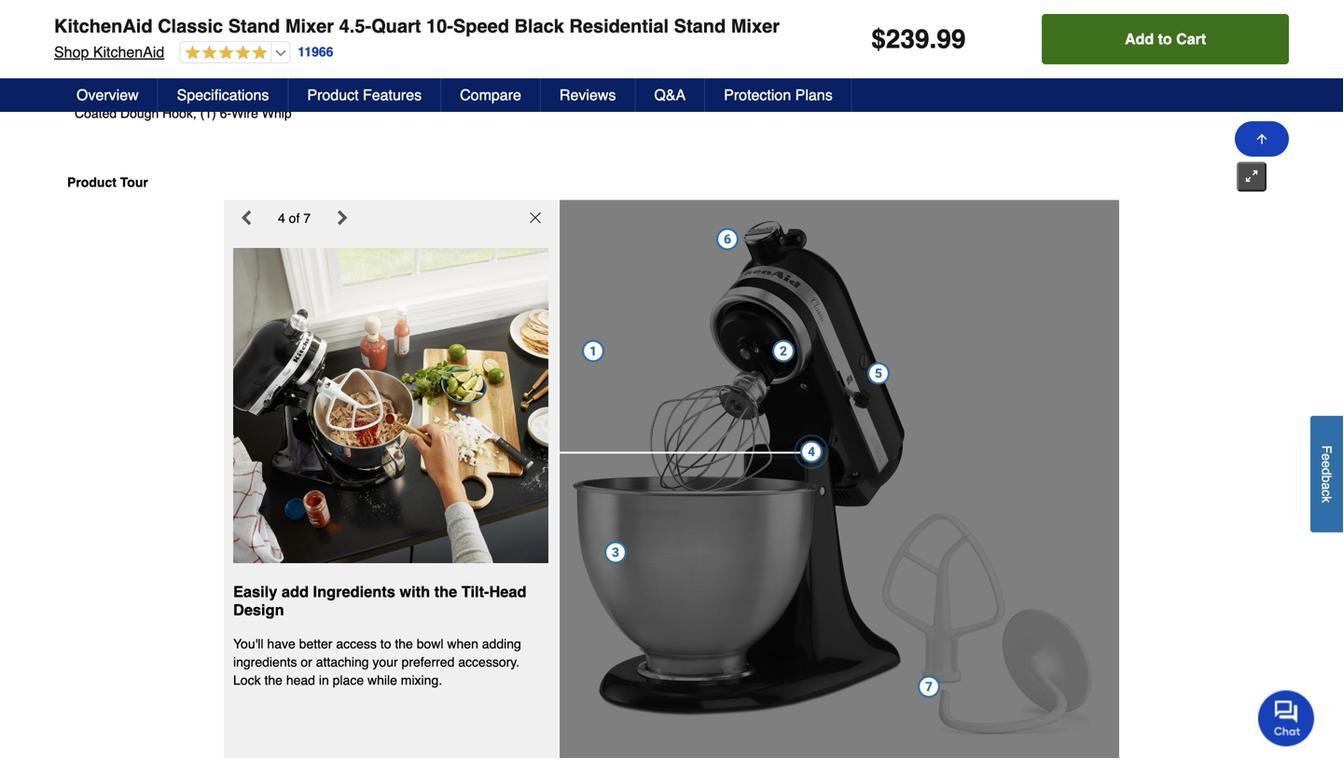 Task type: describe. For each thing, give the bounding box(es) containing it.
attaching
[[316, 655, 369, 670]]

2 stand from the left
[[674, 15, 726, 37]]

1 stand from the left
[[228, 15, 280, 37]]

hook,
[[163, 106, 197, 121]]

protection plans
[[724, 86, 833, 104]]

easily add ingredients with the tilt-head design
[[233, 583, 527, 619]]

in
[[319, 673, 329, 688]]

(1) left 6-
[[200, 106, 216, 121]]

mixing.
[[401, 673, 442, 688]]

f e e d b a c k button
[[1311, 416, 1344, 533]]

arrow up image
[[1255, 132, 1270, 146]]

your
[[373, 655, 398, 670]]

f e e d b a c k
[[1320, 446, 1335, 503]]

2 mixer from the left
[[731, 15, 780, 37]]

6-
[[220, 106, 231, 121]]

k455
[[116, 64, 147, 79]]

plans
[[796, 86, 833, 104]]

0 horizontal spatial coated
[[75, 106, 117, 121]]

1 horizontal spatial coated
[[298, 88, 340, 103]]

of
[[289, 211, 300, 226]]

you'll have better access to the bowl when adding ingredients or attaching your preferred accessory. lock the head in place while mixing.
[[233, 637, 521, 688]]

d
[[1320, 468, 1335, 475]]

reviews button
[[541, 78, 636, 112]]

model
[[75, 64, 112, 79]]

(1) right beater,
[[414, 88, 430, 103]]

compare button
[[441, 78, 541, 112]]

while
[[368, 673, 397, 688]]

better
[[299, 637, 333, 652]]

4.5
[[94, 88, 112, 103]]

easily
[[233, 583, 277, 601]]

quart for 4.5-
[[371, 15, 421, 37]]

4 of 7
[[278, 211, 311, 226]]

1 e from the top
[[1320, 454, 1335, 461]]

0 vertical spatial kitchenaid
[[54, 15, 153, 37]]

q&a
[[654, 86, 686, 104]]

4.8 stars image
[[180, 45, 267, 62]]

shop
[[54, 43, 89, 61]]

head
[[286, 673, 315, 688]]

(1) left 4.5
[[75, 88, 91, 103]]

add to cart
[[1125, 30, 1207, 48]]

7
[[303, 211, 311, 226]]

shop kitchenaid
[[54, 43, 165, 61]]

tilt-
[[462, 583, 489, 601]]

product features
[[307, 86, 422, 104]]

product features button
[[289, 78, 441, 112]]

stainless
[[152, 88, 205, 103]]

add
[[282, 583, 309, 601]]

k
[[1320, 496, 1335, 503]]

with
[[400, 583, 430, 601]]

4.5-
[[339, 15, 371, 37]]

specifications button
[[158, 78, 289, 112]]

protection
[[724, 86, 791, 104]]

$ 239 . 99
[[872, 24, 966, 54]]

tour
[[120, 175, 148, 190]]

to inside you'll have better access to the bowl when adding ingredients or attaching your preferred accessory. lock the head in place while mixing.
[[381, 637, 391, 652]]



Task type: vqa. For each thing, say whether or not it's contained in the screenshot.
SPEED
yes



Task type: locate. For each thing, give the bounding box(es) containing it.
product inside button
[[307, 86, 359, 104]]

speed
[[453, 15, 509, 37]]

steel
[[209, 88, 239, 103]]

whip
[[262, 106, 292, 121]]

kitchenaid up k455
[[93, 43, 165, 61]]

product for product features
[[307, 86, 359, 104]]

wire
[[231, 106, 258, 121]]

the left "tilt-"
[[434, 583, 457, 601]]

1 vertical spatial product
[[67, 175, 117, 190]]

product for product tour
[[67, 175, 117, 190]]

or
[[301, 655, 312, 670]]

b
[[1320, 475, 1335, 483]]

preferred
[[402, 655, 455, 670]]

0 horizontal spatial the
[[264, 673, 283, 688]]

c
[[1320, 490, 1335, 496]]

kitchenaid up shop kitchenaid
[[54, 15, 153, 37]]

includes
[[151, 64, 204, 79]]

dough
[[120, 106, 159, 121]]

stand up q&a
[[674, 15, 726, 37]]

when
[[447, 637, 479, 652]]

the
[[434, 583, 457, 601], [395, 637, 413, 652], [264, 673, 283, 688]]

product tour
[[67, 175, 148, 190]]

1 vertical spatial to
[[381, 637, 391, 652]]

coated
[[298, 88, 340, 103], [75, 106, 117, 121]]

2 e from the top
[[1320, 461, 1335, 468]]

protection plans button
[[706, 78, 853, 112]]

mixer up 11966
[[285, 15, 334, 37]]

bowl,
[[242, 88, 274, 103]]

the inside easily add ingredients with the tilt-head design
[[434, 583, 457, 601]]

4
[[278, 211, 285, 226]]

overview
[[77, 86, 139, 104]]

1 horizontal spatial the
[[395, 637, 413, 652]]

black
[[515, 15, 564, 37]]

0 vertical spatial the
[[434, 583, 457, 601]]

1 vertical spatial the
[[395, 637, 413, 652]]

1 vertical spatial coated
[[75, 106, 117, 121]]

0 horizontal spatial to
[[381, 637, 391, 652]]

0 vertical spatial coated
[[298, 88, 340, 103]]

features
[[363, 86, 422, 104]]

bowl
[[417, 637, 444, 652]]

place
[[333, 673, 364, 688]]

to up your
[[381, 637, 391, 652]]

.
[[930, 24, 937, 54]]

1 vertical spatial quart
[[116, 88, 149, 103]]

1 horizontal spatial quart
[[371, 15, 421, 37]]

0 vertical spatial quart
[[371, 15, 421, 37]]

ingredients
[[313, 583, 395, 601]]

e up b
[[1320, 461, 1335, 468]]

0 vertical spatial product
[[307, 86, 359, 104]]

1 horizontal spatial stand
[[674, 15, 726, 37]]

0 horizontal spatial product
[[67, 175, 117, 190]]

to inside button
[[1159, 30, 1173, 48]]

1 vertical spatial kitchenaid
[[93, 43, 165, 61]]

mixer up protection
[[731, 15, 780, 37]]

chat invite button image
[[1259, 690, 1316, 747]]

0 horizontal spatial mixer
[[285, 15, 334, 37]]

(1)
[[75, 88, 91, 103], [278, 88, 294, 103], [414, 88, 430, 103], [200, 106, 216, 121]]

(1) up whip
[[278, 88, 294, 103]]

quart left the 10-
[[371, 15, 421, 37]]

beater,
[[369, 88, 410, 103]]

add to cart button
[[1042, 14, 1290, 64]]

quart up the "dough"
[[116, 88, 149, 103]]

10-
[[426, 15, 453, 37]]

accessory.
[[458, 655, 520, 670]]

1 horizontal spatial mixer
[[731, 15, 780, 37]]

lock
[[233, 673, 261, 688]]

you'll
[[233, 637, 264, 652]]

2 vertical spatial the
[[264, 673, 283, 688]]

product
[[307, 86, 359, 104], [67, 175, 117, 190]]

coated left flat
[[298, 88, 340, 103]]

overview button
[[58, 78, 158, 112]]

have
[[267, 637, 296, 652]]

1 mixer from the left
[[285, 15, 334, 37]]

stand up the 4.8 stars image
[[228, 15, 280, 37]]

q&a button
[[636, 78, 706, 112]]

quart inside model k455 includes (1) 4.5 quart stainless steel bowl, (1) coated flat beater, (1) coated dough hook, (1) 6-wire whip
[[116, 88, 149, 103]]

0 horizontal spatial stand
[[228, 15, 280, 37]]

head
[[489, 583, 527, 601]]

add
[[1125, 30, 1154, 48]]

product down 11966
[[307, 86, 359, 104]]

stand
[[228, 15, 280, 37], [674, 15, 726, 37]]

cart
[[1177, 30, 1207, 48]]

0 horizontal spatial quart
[[116, 88, 149, 103]]

to
[[1159, 30, 1173, 48], [381, 637, 391, 652]]

the left bowl
[[395, 637, 413, 652]]

design
[[233, 602, 284, 619]]

adding
[[482, 637, 521, 652]]

mixer
[[285, 15, 334, 37], [731, 15, 780, 37]]

access
[[336, 637, 377, 652]]

kitchenaid
[[54, 15, 153, 37], [93, 43, 165, 61]]

kitchenaid classic stand mixer 4.5-quart 10-speed black residential stand mixer
[[54, 15, 780, 37]]

a
[[1320, 483, 1335, 490]]

e up d
[[1320, 454, 1335, 461]]

239
[[886, 24, 930, 54]]

e
[[1320, 454, 1335, 461], [1320, 461, 1335, 468]]

1 horizontal spatial to
[[1159, 30, 1173, 48]]

model k455 includes (1) 4.5 quart stainless steel bowl, (1) coated flat beater, (1) coated dough hook, (1) 6-wire whip
[[75, 64, 430, 121]]

product left "tour"
[[67, 175, 117, 190]]

quart for 4.5
[[116, 88, 149, 103]]

11966
[[298, 44, 334, 59]]

classic
[[158, 15, 223, 37]]

2 horizontal spatial the
[[434, 583, 457, 601]]

1 horizontal spatial product
[[307, 86, 359, 104]]

specifications
[[177, 86, 269, 104]]

compare
[[460, 86, 522, 104]]

quart
[[371, 15, 421, 37], [116, 88, 149, 103]]

0 vertical spatial to
[[1159, 30, 1173, 48]]

the down ingredients
[[264, 673, 283, 688]]

flat
[[343, 88, 365, 103]]

coated down 4.5
[[75, 106, 117, 121]]

residential
[[570, 15, 669, 37]]

f
[[1320, 446, 1335, 454]]

ingredients
[[233, 655, 297, 670]]

$
[[872, 24, 886, 54]]

reviews
[[560, 86, 616, 104]]

to right add
[[1159, 30, 1173, 48]]

99
[[937, 24, 966, 54]]



